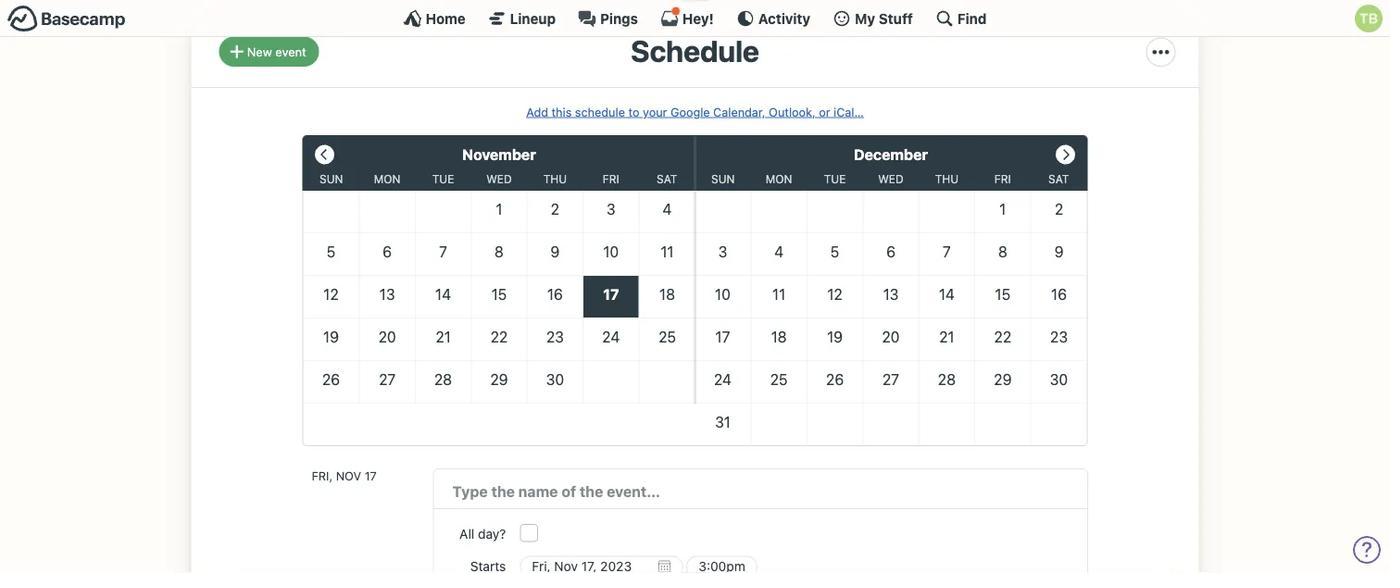 Task type: vqa. For each thing, say whether or not it's contained in the screenshot.
left thu
yes



Task type: locate. For each thing, give the bounding box(es) containing it.
outlook,
[[769, 104, 816, 118]]

1 horizontal spatial sat
[[1048, 172, 1069, 185]]

tue for december
[[824, 172, 846, 185]]

fri, nov 17
[[312, 469, 377, 483]]

0 horizontal spatial thu
[[543, 172, 567, 185]]

lineup
[[510, 10, 556, 26]]

find button
[[935, 9, 987, 28]]

sat for december
[[1048, 172, 1069, 185]]

wed down the december
[[878, 172, 904, 185]]

hey! button
[[660, 6, 714, 28]]

sun for november
[[320, 172, 343, 185]]

1 sat from the left
[[657, 172, 677, 185]]

Choose date… field
[[519, 556, 682, 573]]

fri
[[603, 172, 619, 185], [995, 172, 1011, 185]]

1 tue from the left
[[432, 172, 454, 185]]

tue
[[432, 172, 454, 185], [824, 172, 846, 185]]

1 thu from the left
[[543, 172, 567, 185]]

2 sat from the left
[[1048, 172, 1069, 185]]

1 wed from the left
[[486, 172, 512, 185]]

1 horizontal spatial fri
[[995, 172, 1011, 185]]

your
[[643, 104, 667, 118]]

sun
[[320, 172, 343, 185], [711, 172, 735, 185]]

december
[[854, 146, 928, 163]]

1 sun from the left
[[320, 172, 343, 185]]

home
[[426, 10, 466, 26]]

thu
[[543, 172, 567, 185], [935, 172, 959, 185]]

home link
[[403, 9, 466, 28]]

1 horizontal spatial wed
[[878, 172, 904, 185]]

Type the name of the event… text field
[[452, 480, 1068, 503]]

my stuff button
[[833, 9, 913, 28]]

event
[[275, 44, 306, 58]]

0 horizontal spatial sat
[[657, 172, 677, 185]]

add
[[526, 104, 548, 118]]

mon for december
[[766, 172, 792, 185]]

thu for november
[[543, 172, 567, 185]]

1 mon from the left
[[374, 172, 401, 185]]

tim burton image
[[1355, 5, 1383, 32]]

mon for november
[[374, 172, 401, 185]]

2 wed from the left
[[878, 172, 904, 185]]

sun for december
[[711, 172, 735, 185]]

2 sun from the left
[[711, 172, 735, 185]]

1 fri from the left
[[603, 172, 619, 185]]

hey!
[[682, 10, 714, 26]]

stuff
[[879, 10, 913, 26]]

1 horizontal spatial sun
[[711, 172, 735, 185]]

nov
[[336, 469, 361, 483]]

mon
[[374, 172, 401, 185], [766, 172, 792, 185]]

wed down november at the left of page
[[486, 172, 512, 185]]

sat
[[657, 172, 677, 185], [1048, 172, 1069, 185]]

this
[[552, 104, 572, 118]]

1 horizontal spatial mon
[[766, 172, 792, 185]]

wed for november
[[486, 172, 512, 185]]

all
[[459, 526, 474, 541]]

0 horizontal spatial fri
[[603, 172, 619, 185]]

2 fri from the left
[[995, 172, 1011, 185]]

2 tue from the left
[[824, 172, 846, 185]]

1 horizontal spatial tue
[[824, 172, 846, 185]]

0 horizontal spatial mon
[[374, 172, 401, 185]]

2 thu from the left
[[935, 172, 959, 185]]

find
[[957, 10, 987, 26]]

pings
[[600, 10, 638, 26]]

2 mon from the left
[[766, 172, 792, 185]]

0 horizontal spatial tue
[[432, 172, 454, 185]]

0 horizontal spatial sun
[[320, 172, 343, 185]]

wed
[[486, 172, 512, 185], [878, 172, 904, 185]]

0 horizontal spatial wed
[[486, 172, 512, 185]]

1 horizontal spatial thu
[[935, 172, 959, 185]]

new event
[[247, 44, 306, 58]]

calendar,
[[713, 104, 766, 118]]



Task type: describe. For each thing, give the bounding box(es) containing it.
thu for december
[[935, 172, 959, 185]]

schedule
[[631, 33, 759, 68]]

add this schedule to your google calendar, outlook, or ical…
[[526, 104, 864, 118]]

day?
[[477, 526, 505, 541]]

activity link
[[736, 9, 810, 28]]

Pick a time… field
[[686, 556, 757, 573]]

sat for november
[[657, 172, 677, 185]]

or
[[819, 104, 830, 118]]

schedule
[[575, 104, 625, 118]]

tue for november
[[432, 172, 454, 185]]

new event link
[[219, 36, 319, 67]]

switch accounts image
[[7, 5, 126, 33]]

my
[[855, 10, 875, 26]]

fri for december
[[995, 172, 1011, 185]]

new
[[247, 44, 272, 58]]

fri for november
[[603, 172, 619, 185]]

ical…
[[834, 104, 864, 118]]

17
[[365, 469, 377, 483]]

november
[[462, 146, 536, 163]]

main element
[[0, 0, 1390, 37]]

my stuff
[[855, 10, 913, 26]]

add this schedule to your google calendar, outlook, or ical… link
[[526, 104, 864, 118]]

activity
[[758, 10, 810, 26]]

google
[[670, 104, 710, 118]]

wed for december
[[878, 172, 904, 185]]

lineup link
[[488, 9, 556, 28]]

all day?
[[459, 526, 505, 541]]

to
[[628, 104, 640, 118]]

pings button
[[578, 9, 638, 28]]

fri,
[[312, 469, 333, 483]]



